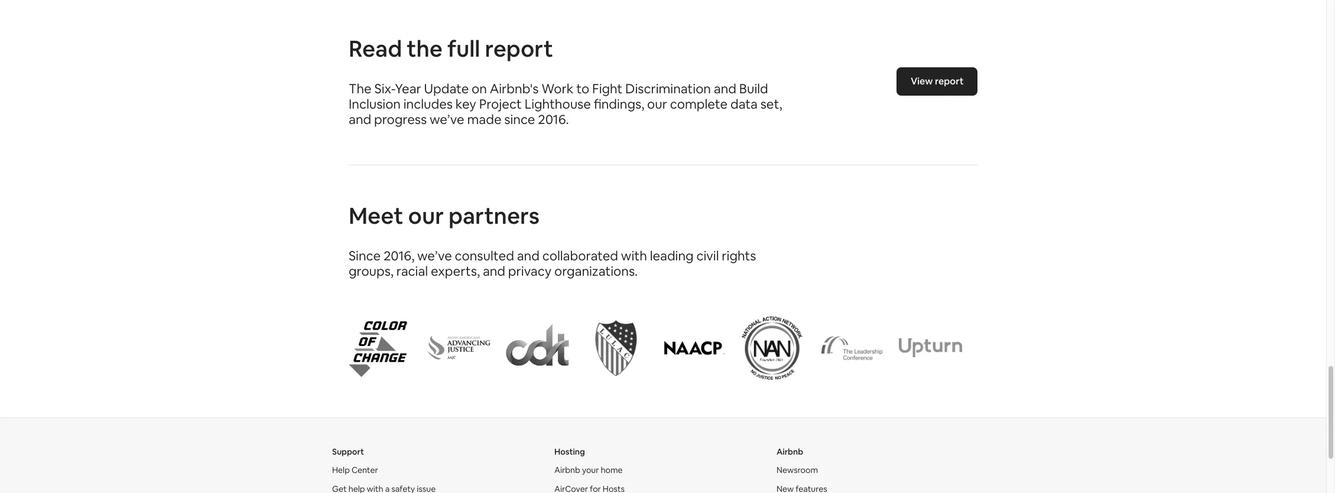 Task type: locate. For each thing, give the bounding box(es) containing it.
full
[[447, 34, 480, 63]]

discrimination
[[625, 80, 711, 97]]

the leadership conference logo image
[[820, 336, 884, 361], [820, 336, 884, 361]]

set,
[[761, 96, 782, 112]]

key
[[456, 96, 476, 112]]

privacy
[[508, 263, 552, 279]]

0 vertical spatial we've
[[430, 111, 464, 128]]

we've right 2016,
[[417, 248, 452, 264]]

leading
[[650, 248, 694, 264]]

airbnb for airbnb your home
[[554, 465, 580, 476]]

upturn logo image
[[899, 339, 962, 358], [899, 339, 962, 358]]

1 vertical spatial airbnb
[[554, 465, 580, 476]]

rights
[[722, 248, 756, 264]]

six-
[[374, 80, 395, 97]]

work
[[542, 80, 574, 97]]

1 horizontal spatial our
[[647, 96, 667, 112]]

1 horizontal spatial airbnb
[[777, 447, 803, 457]]

report right view in the top of the page
[[935, 75, 963, 87]]

2016,
[[384, 248, 415, 264]]

to
[[576, 80, 589, 97]]

with
[[621, 248, 647, 264]]

our up 2016,
[[408, 201, 444, 230]]

airbnb up newsroom
[[777, 447, 803, 457]]

project
[[479, 96, 522, 112]]

the six-year update on airbnb's work to fight discrimination and build inclusion includes key project lighthouse findings, our complete data set, and progress we've made since 2016.
[[349, 80, 782, 128]]

asian americans advancing justice logo image
[[427, 336, 491, 360], [427, 336, 491, 360]]

airbnb your home link
[[554, 465, 623, 476]]

since
[[349, 248, 381, 264]]

our
[[647, 96, 667, 112], [408, 201, 444, 230]]

and left the "privacy"
[[483, 263, 505, 279]]

color of change logo image
[[349, 319, 412, 378], [349, 319, 412, 378]]

0 vertical spatial report
[[485, 34, 553, 63]]

the
[[407, 34, 443, 63]]

airbnb's
[[490, 80, 539, 97]]

newsroom link
[[777, 465, 818, 476]]

racial
[[396, 263, 428, 279]]

airbnb
[[777, 447, 803, 457], [554, 465, 580, 476]]

experts,
[[431, 263, 480, 279]]

we've
[[430, 111, 464, 128], [417, 248, 452, 264]]

0 vertical spatial our
[[647, 96, 667, 112]]

inclusion
[[349, 96, 401, 112]]

center for democracy & technology logo image
[[506, 317, 569, 380], [506, 317, 569, 380]]

lighthouse
[[525, 96, 591, 112]]

update
[[424, 80, 469, 97]]

help center
[[332, 465, 378, 476]]

report up airbnb's
[[485, 34, 553, 63]]

1 vertical spatial our
[[408, 201, 444, 230]]

airbnb down hosting
[[554, 465, 580, 476]]

meet our partners
[[349, 201, 540, 230]]

0 horizontal spatial airbnb
[[554, 465, 580, 476]]

1 horizontal spatial report
[[935, 75, 963, 87]]

naacp logo image
[[663, 341, 726, 356], [663, 341, 726, 356]]

view
[[911, 75, 933, 87]]

airbnb for airbnb
[[777, 447, 803, 457]]

view report link
[[896, 67, 978, 96]]

league of united latin american citizens logo image
[[585, 317, 648, 380], [585, 317, 648, 380]]

made
[[467, 111, 502, 128]]

our right findings,
[[647, 96, 667, 112]]

we've down "update"
[[430, 111, 464, 128]]

since 2016, we've consulted and collaborated with leading civil rights groups, racial experts, and privacy organizations.
[[349, 248, 756, 279]]

year
[[395, 80, 421, 97]]

1 vertical spatial we've
[[417, 248, 452, 264]]

and
[[714, 80, 736, 97], [349, 111, 371, 128], [517, 248, 540, 264], [483, 263, 505, 279]]

national action network logo image
[[742, 317, 805, 380], [742, 317, 805, 380]]

0 vertical spatial airbnb
[[777, 447, 803, 457]]

report
[[485, 34, 553, 63], [935, 75, 963, 87]]

read the full report
[[349, 34, 553, 63]]



Task type: vqa. For each thing, say whether or not it's contained in the screenshot.
the "center for democracy & technology logo"
yes



Task type: describe. For each thing, give the bounding box(es) containing it.
meet
[[349, 201, 403, 230]]

civil
[[697, 248, 719, 264]]

our inside the six-year update on airbnb's work to fight discrimination and build inclusion includes key project lighthouse findings, our complete data set, and progress we've made since 2016.
[[647, 96, 667, 112]]

read
[[349, 34, 402, 63]]

we've inside the six-year update on airbnb's work to fight discrimination and build inclusion includes key project lighthouse findings, our complete data set, and progress we've made since 2016.
[[430, 111, 464, 128]]

includes
[[404, 96, 453, 112]]

home
[[601, 465, 623, 476]]

and left build
[[714, 80, 736, 97]]

build
[[739, 80, 768, 97]]

your
[[582, 465, 599, 476]]

on
[[472, 80, 487, 97]]

1 vertical spatial report
[[935, 75, 963, 87]]

we've inside since 2016, we've consulted and collaborated with leading civil rights groups, racial experts, and privacy organizations.
[[417, 248, 452, 264]]

findings,
[[594, 96, 644, 112]]

partners
[[449, 201, 540, 230]]

complete
[[670, 96, 728, 112]]

0 horizontal spatial report
[[485, 34, 553, 63]]

2016.
[[538, 111, 569, 128]]

hosting
[[554, 447, 585, 457]]

view report
[[911, 75, 963, 87]]

center
[[352, 465, 378, 476]]

fight
[[592, 80, 623, 97]]

support
[[332, 447, 364, 457]]

consulted
[[455, 248, 514, 264]]

the
[[349, 80, 372, 97]]

and down the
[[349, 111, 371, 128]]

newsroom
[[777, 465, 818, 476]]

groups,
[[349, 263, 394, 279]]

progress
[[374, 111, 427, 128]]

help
[[332, 465, 350, 476]]

since
[[504, 111, 535, 128]]

organizations.
[[554, 263, 638, 279]]

airbnb your home
[[554, 465, 623, 476]]

collaborated
[[542, 248, 618, 264]]

and right consulted on the bottom left of the page
[[517, 248, 540, 264]]

data
[[731, 96, 758, 112]]

help center link
[[332, 465, 378, 476]]

0 horizontal spatial our
[[408, 201, 444, 230]]



